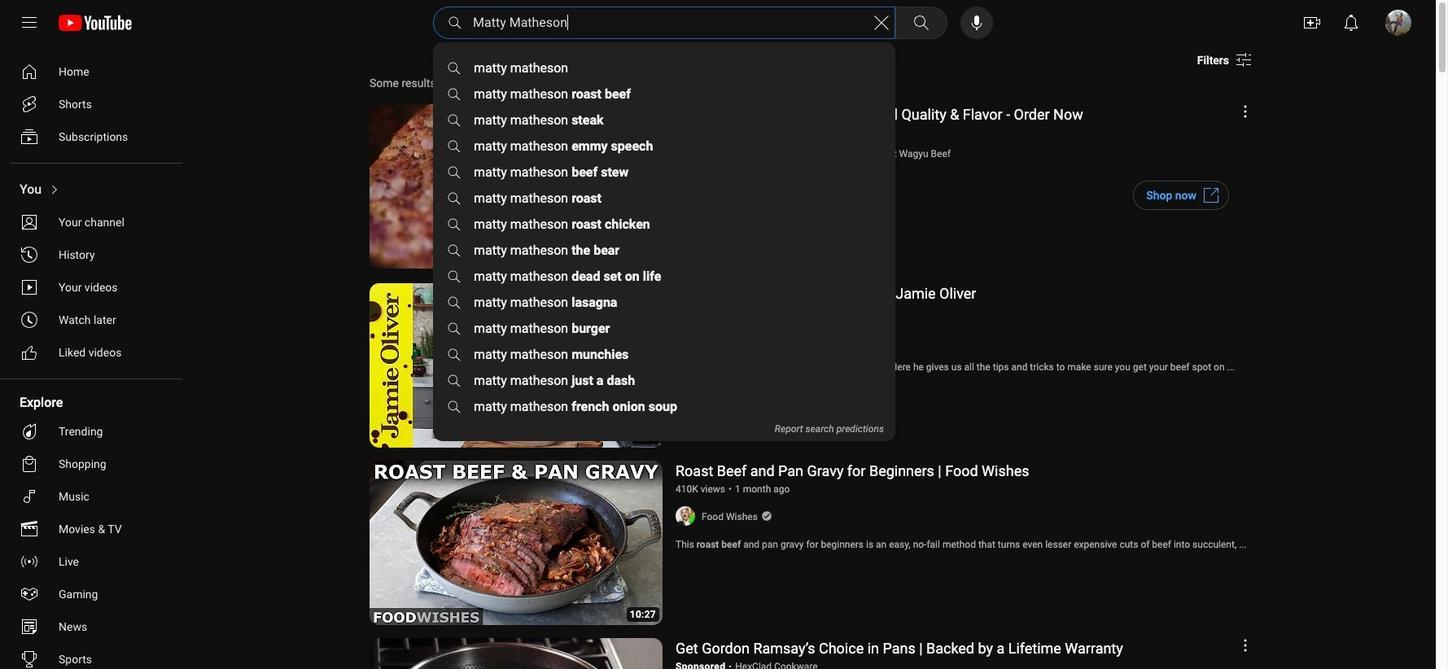Task type: describe. For each thing, give the bounding box(es) containing it.
17 option from the top
[[10, 643, 176, 669]]

10 minutes, 27 seconds element
[[630, 610, 656, 620]]

avatar image image
[[1386, 10, 1412, 36]]

9 option from the top
[[10, 336, 176, 369]]

go to channel image
[[676, 506, 695, 526]]

how to cook perfect roast beef | jamie oliver by jamie oliver 6,951,829 views 5 years ago 5 minutes, 17 seconds element
[[676, 285, 977, 302]]

roast beef and pan gravy for beginners | food wishes by food wishes 410,573 views 1 month ago 10 minutes, 27 seconds element
[[676, 463, 1030, 480]]

5 option from the top
[[10, 206, 176, 239]]

10 option from the top
[[10, 415, 176, 448]]

14 option from the top
[[10, 546, 176, 578]]

16 option from the top
[[10, 611, 176, 643]]

4 option from the top
[[10, 173, 176, 206]]

7 option from the top
[[10, 271, 176, 304]]



Task type: locate. For each thing, give the bounding box(es) containing it.
list box
[[433, 55, 896, 442]]

option
[[10, 55, 176, 88], [10, 88, 176, 121], [10, 121, 176, 153], [10, 173, 176, 206], [10, 206, 176, 239], [10, 239, 176, 271], [10, 271, 176, 304], [10, 304, 176, 336], [10, 336, 176, 369], [10, 415, 176, 448], [10, 448, 176, 480], [10, 480, 176, 513], [10, 513, 176, 546], [10, 546, 176, 578], [10, 578, 176, 611], [10, 611, 176, 643], [10, 643, 176, 669]]

13 option from the top
[[10, 513, 176, 546]]

1 option from the top
[[10, 55, 176, 88]]

8 option from the top
[[10, 304, 176, 336]]

None text field
[[1198, 54, 1230, 67], [1147, 189, 1197, 202], [1198, 54, 1230, 67], [1147, 189, 1197, 202]]

12 option from the top
[[10, 480, 176, 513]]

15 option from the top
[[10, 578, 176, 611]]

2 option from the top
[[10, 88, 176, 121]]

6 option from the top
[[10, 239, 176, 271]]

Search text field
[[473, 12, 872, 33]]

None search field
[[430, 7, 951, 39]]

5 minutes, 17 seconds element
[[636, 432, 656, 442]]

3 option from the top
[[10, 121, 176, 153]]

11 option from the top
[[10, 448, 176, 480]]



Task type: vqa. For each thing, say whether or not it's contained in the screenshot.
SUBSCRIBE text field
no



